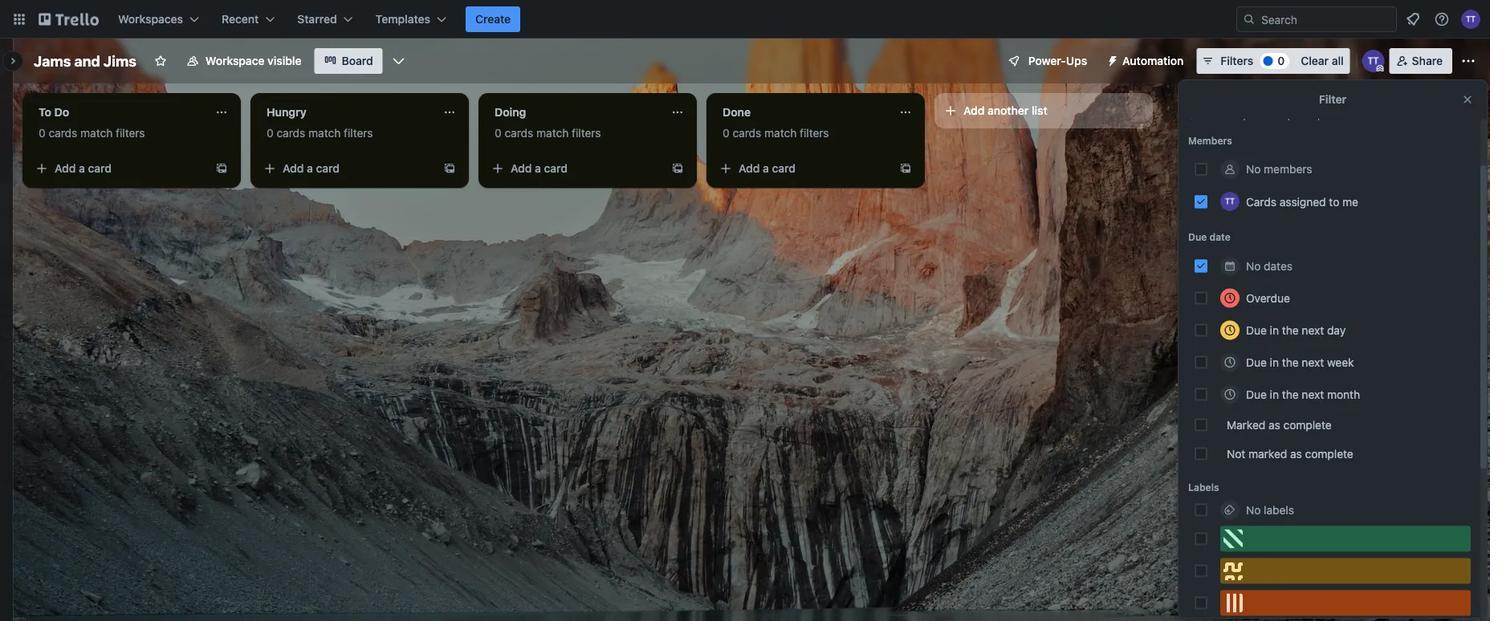 Task type: locate. For each thing, give the bounding box(es) containing it.
sm image
[[1100, 48, 1123, 71]]

recent button
[[212, 6, 285, 32]]

no up cards
[[1246, 162, 1261, 175]]

add a card button down done text box
[[713, 156, 893, 181]]

match for to do
[[80, 126, 113, 140]]

add a card down the done
[[739, 162, 796, 175]]

0 horizontal spatial and
[[74, 52, 100, 69]]

no left labels
[[1246, 503, 1261, 516]]

2 in from the top
[[1270, 355, 1279, 369]]

4 filters from the left
[[800, 126, 829, 140]]

2 a from the left
[[307, 162, 313, 175]]

2 add a card from the left
[[283, 162, 340, 175]]

a down the to do text field
[[79, 162, 85, 175]]

add another list
[[964, 104, 1048, 117]]

add a card button down hungry text field
[[257, 156, 437, 181]]

3 a from the left
[[535, 162, 541, 175]]

add a card button down the to do text field
[[29, 156, 209, 181]]

cards down the done
[[733, 126, 762, 140]]

create from template… image for done
[[899, 162, 912, 175]]

0 cards match filters for done
[[723, 126, 829, 140]]

Hungry text field
[[257, 100, 434, 125]]

4 cards from the left
[[733, 126, 762, 140]]

add a card down do
[[55, 162, 112, 175]]

the
[[1282, 323, 1299, 336], [1282, 355, 1299, 369], [1282, 387, 1299, 401]]

2 match from the left
[[308, 126, 341, 140]]

1 add a card from the left
[[55, 162, 112, 175]]

next for month
[[1302, 387, 1324, 401]]

3 no from the top
[[1246, 503, 1261, 516]]

0 left clear
[[1278, 54, 1285, 67]]

a down doing text box
[[535, 162, 541, 175]]

labels
[[1264, 503, 1295, 516]]

and
[[74, 52, 100, 69], [1323, 110, 1339, 120]]

match down done text box
[[765, 126, 797, 140]]

3 cards from the left
[[505, 126, 534, 140]]

filters for hungry
[[344, 126, 373, 140]]

no
[[1246, 162, 1261, 175], [1246, 259, 1261, 272], [1246, 503, 1261, 516]]

create from template… image
[[215, 162, 228, 175], [671, 162, 684, 175]]

cards down hungry
[[277, 126, 305, 140]]

color: green, title: none element
[[1221, 526, 1471, 552]]

hungry
[[267, 106, 307, 119]]

0 down hungry
[[267, 126, 274, 140]]

a down hungry text field
[[307, 162, 313, 175]]

3 0 cards match filters from the left
[[495, 126, 601, 140]]

2 card from the left
[[316, 162, 340, 175]]

terry turtle (terryturtle) image right all
[[1363, 50, 1385, 72]]

2 filters from the left
[[344, 126, 373, 140]]

to
[[39, 106, 51, 119]]

card down hungry text field
[[316, 162, 340, 175]]

3 in from the top
[[1270, 387, 1279, 401]]

doing
[[495, 106, 526, 119]]

0 cards match filters down hungry text field
[[267, 126, 373, 140]]

4 0 cards match filters from the left
[[723, 126, 829, 140]]

month
[[1327, 387, 1361, 401]]

card
[[88, 162, 112, 175], [316, 162, 340, 175], [544, 162, 568, 175], [772, 162, 796, 175]]

a for done
[[763, 162, 769, 175]]

2 the from the top
[[1282, 355, 1299, 369]]

1 card from the left
[[88, 162, 112, 175]]

1 next from the top
[[1302, 323, 1324, 336]]

1 the from the top
[[1282, 323, 1299, 336]]

0 vertical spatial in
[[1270, 323, 1279, 336]]

3 card from the left
[[544, 162, 568, 175]]

next
[[1302, 323, 1324, 336], [1302, 355, 1324, 369], [1302, 387, 1324, 401]]

2 vertical spatial no
[[1246, 503, 1261, 516]]

members
[[1189, 135, 1233, 146]]

1 create from template… image from the left
[[215, 162, 228, 175]]

1 horizontal spatial and
[[1323, 110, 1339, 120]]

automation button
[[1100, 48, 1194, 74]]

add
[[964, 104, 985, 117], [55, 162, 76, 175], [283, 162, 304, 175], [511, 162, 532, 175], [739, 162, 760, 175]]

in down overdue
[[1270, 323, 1279, 336]]

1 vertical spatial as
[[1291, 447, 1302, 460]]

0 vertical spatial and
[[74, 52, 100, 69]]

0 vertical spatial no
[[1246, 162, 1261, 175]]

a down done text box
[[763, 162, 769, 175]]

and left jims
[[74, 52, 100, 69]]

filters down the to do text field
[[116, 126, 145, 140]]

0 horizontal spatial terry turtle (terryturtle) image
[[1221, 192, 1240, 211]]

a for doing
[[535, 162, 541, 175]]

1 vertical spatial next
[[1302, 355, 1324, 369]]

card down doing text box
[[544, 162, 568, 175]]

0 cards match filters
[[39, 126, 145, 140], [267, 126, 373, 140], [495, 126, 601, 140], [723, 126, 829, 140]]

2 no from the top
[[1246, 259, 1261, 272]]

3 next from the top
[[1302, 387, 1324, 401]]

filters for done
[[800, 126, 829, 140]]

2 add a card button from the left
[[257, 156, 437, 181]]

in for due in the next day
[[1270, 323, 1279, 336]]

3 the from the top
[[1282, 387, 1299, 401]]

add a card down doing
[[511, 162, 568, 175]]

as
[[1269, 418, 1281, 431], [1291, 447, 1302, 460]]

0 vertical spatial the
[[1282, 323, 1299, 336]]

add a card button
[[29, 156, 209, 181], [257, 156, 437, 181], [485, 156, 665, 181], [713, 156, 893, 181]]

all
[[1332, 54, 1344, 67]]

cards down doing
[[505, 126, 534, 140]]

complete
[[1284, 418, 1332, 431], [1306, 447, 1354, 460]]

power-ups
[[1029, 54, 1087, 67]]

labels
[[1189, 482, 1220, 493]]

1 cards from the left
[[49, 126, 77, 140]]

add inside button
[[964, 104, 985, 117]]

3 add a card from the left
[[511, 162, 568, 175]]

next for week
[[1302, 355, 1324, 369]]

assigned
[[1280, 195, 1326, 208]]

0 for doing
[[495, 126, 502, 140]]

filters down done text box
[[800, 126, 829, 140]]

1 match from the left
[[80, 126, 113, 140]]

0 down to
[[39, 126, 46, 140]]

terry turtle (terryturtle) image left cards
[[1221, 192, 1240, 211]]

add for done
[[739, 162, 760, 175]]

next left 'month'
[[1302, 387, 1324, 401]]

add a card down hungry
[[283, 162, 340, 175]]

color: yellow, title: none element
[[1221, 558, 1471, 584]]

open information menu image
[[1434, 11, 1450, 27]]

0
[[1278, 54, 1285, 67], [39, 126, 46, 140], [267, 126, 274, 140], [495, 126, 502, 140], [723, 126, 730, 140]]

Done text field
[[713, 100, 890, 125]]

close popover image
[[1462, 93, 1474, 106]]

cards for done
[[733, 126, 762, 140]]

cards assigned to me
[[1246, 195, 1359, 208]]

1 in from the top
[[1270, 323, 1279, 336]]

the up marked as complete
[[1282, 387, 1299, 401]]

next for day
[[1302, 323, 1324, 336]]

1 horizontal spatial as
[[1291, 447, 1302, 460]]

2 vertical spatial the
[[1282, 387, 1299, 401]]

1 vertical spatial no
[[1246, 259, 1261, 272]]

add down hungry
[[283, 162, 304, 175]]

no dates
[[1246, 259, 1293, 272]]

card down the to do text field
[[88, 162, 112, 175]]

card down done text box
[[772, 162, 796, 175]]

1 horizontal spatial create from template… image
[[899, 162, 912, 175]]

match down hungry text field
[[308, 126, 341, 140]]

0 cards match filters for to do
[[39, 126, 145, 140]]

a
[[79, 162, 85, 175], [307, 162, 313, 175], [535, 162, 541, 175], [763, 162, 769, 175]]

add a card button down doing text box
[[485, 156, 665, 181]]

no left 'dates' at top right
[[1246, 259, 1261, 272]]

as right the marked
[[1269, 418, 1281, 431]]

overdue
[[1246, 291, 1291, 304]]

clear all button
[[1295, 48, 1351, 74]]

as right marked
[[1291, 447, 1302, 460]]

1 0 cards match filters from the left
[[39, 126, 145, 140]]

more.
[[1341, 110, 1365, 120]]

search cards, members, labels, and more.
[[1189, 110, 1365, 120]]

due for due in the next day
[[1246, 323, 1267, 336]]

match for doing
[[537, 126, 569, 140]]

recent
[[222, 12, 259, 26]]

2 vertical spatial in
[[1270, 387, 1279, 401]]

0 notifications image
[[1404, 10, 1423, 29]]

0 vertical spatial as
[[1269, 418, 1281, 431]]

in down due in the next day
[[1270, 355, 1279, 369]]

marked as complete
[[1227, 418, 1332, 431]]

create from template… image
[[443, 162, 456, 175], [899, 162, 912, 175]]

templates button
[[366, 6, 456, 32]]

0 vertical spatial next
[[1302, 323, 1324, 336]]

0 down the done
[[723, 126, 730, 140]]

2 next from the top
[[1302, 355, 1324, 369]]

create from template… image for to do
[[215, 162, 228, 175]]

0 vertical spatial terry turtle (terryturtle) image
[[1363, 50, 1385, 72]]

add down doing
[[511, 162, 532, 175]]

show menu image
[[1461, 53, 1477, 69]]

cards down do
[[49, 126, 77, 140]]

in
[[1270, 323, 1279, 336], [1270, 355, 1279, 369], [1270, 387, 1279, 401]]

add down do
[[55, 162, 76, 175]]

4 card from the left
[[772, 162, 796, 175]]

back to home image
[[39, 6, 99, 32]]

4 a from the left
[[763, 162, 769, 175]]

card for done
[[772, 162, 796, 175]]

due up the marked
[[1246, 387, 1267, 401]]

2 vertical spatial next
[[1302, 387, 1324, 401]]

filters down hungry text field
[[344, 126, 373, 140]]

4 add a card from the left
[[739, 162, 796, 175]]

due down due in the next day
[[1246, 355, 1267, 369]]

add left another
[[964, 104, 985, 117]]

0 horizontal spatial as
[[1269, 418, 1281, 431]]

terry turtle (terryturtle) image
[[1363, 50, 1385, 72], [1221, 192, 1240, 211]]

not marked as complete
[[1227, 447, 1354, 460]]

complete down due in the next month
[[1284, 418, 1332, 431]]

1 filters from the left
[[116, 126, 145, 140]]

0 cards match filters down doing text box
[[495, 126, 601, 140]]

1 add a card button from the left
[[29, 156, 209, 181]]

not
[[1227, 447, 1246, 460]]

ups
[[1066, 54, 1087, 67]]

0 cards match filters down done text box
[[723, 126, 829, 140]]

and down filter
[[1323, 110, 1339, 120]]

primary element
[[0, 0, 1491, 39]]

3 match from the left
[[537, 126, 569, 140]]

2 0 cards match filters from the left
[[267, 126, 373, 140]]

power-ups button
[[997, 48, 1097, 74]]

cards
[[49, 126, 77, 140], [277, 126, 305, 140], [505, 126, 534, 140], [733, 126, 762, 140]]

1 vertical spatial terry turtle (terryturtle) image
[[1221, 192, 1240, 211]]

next left week
[[1302, 355, 1324, 369]]

2 create from template… image from the left
[[899, 162, 912, 175]]

add a card
[[55, 162, 112, 175], [283, 162, 340, 175], [511, 162, 568, 175], [739, 162, 796, 175]]

0 horizontal spatial create from template… image
[[215, 162, 228, 175]]

the up due in the next week
[[1282, 323, 1299, 336]]

complete down marked as complete
[[1306, 447, 1354, 460]]

add a card for doing
[[511, 162, 568, 175]]

star or unstar board image
[[154, 55, 167, 67]]

3 add a card button from the left
[[485, 156, 665, 181]]

due down overdue
[[1246, 323, 1267, 336]]

workspaces
[[118, 12, 183, 26]]

match down the to do text field
[[80, 126, 113, 140]]

filters
[[116, 126, 145, 140], [344, 126, 373, 140], [572, 126, 601, 140], [800, 126, 829, 140]]

4 add a card button from the left
[[713, 156, 893, 181]]

due
[[1189, 231, 1207, 243], [1246, 323, 1267, 336], [1246, 355, 1267, 369], [1246, 387, 1267, 401]]

match
[[80, 126, 113, 140], [308, 126, 341, 140], [537, 126, 569, 140], [765, 126, 797, 140]]

1 horizontal spatial create from template… image
[[671, 162, 684, 175]]

due for due in the next week
[[1246, 355, 1267, 369]]

add for to do
[[55, 162, 76, 175]]

the down due in the next day
[[1282, 355, 1299, 369]]

color: orange, title: none element
[[1221, 590, 1471, 616]]

in up marked as complete
[[1270, 387, 1279, 401]]

due in the next week
[[1246, 355, 1354, 369]]

cards for to do
[[49, 126, 77, 140]]

1 no from the top
[[1246, 162, 1261, 175]]

due left 'date'
[[1189, 231, 1207, 243]]

visible
[[268, 54, 302, 67]]

workspace visible
[[205, 54, 302, 67]]

week
[[1327, 355, 1354, 369]]

filters down doing text box
[[572, 126, 601, 140]]

2 cards from the left
[[277, 126, 305, 140]]

1 a from the left
[[79, 162, 85, 175]]

2 create from template… image from the left
[[671, 162, 684, 175]]

create
[[475, 12, 511, 26]]

Search field
[[1256, 7, 1397, 31]]

starred
[[297, 12, 337, 26]]

0 horizontal spatial create from template… image
[[443, 162, 456, 175]]

add down the done
[[739, 162, 760, 175]]

0 cards match filters for hungry
[[267, 126, 373, 140]]

0 down doing
[[495, 126, 502, 140]]

0 cards match filters down the to do text field
[[39, 126, 145, 140]]

4 match from the left
[[765, 126, 797, 140]]

1 vertical spatial the
[[1282, 355, 1299, 369]]

next left day
[[1302, 323, 1324, 336]]

3 filters from the left
[[572, 126, 601, 140]]

1 vertical spatial in
[[1270, 355, 1279, 369]]

add a card button for done
[[713, 156, 893, 181]]

dates
[[1264, 259, 1293, 272]]

jims
[[103, 52, 136, 69]]

match down doing text box
[[537, 126, 569, 140]]

add a card button for hungry
[[257, 156, 437, 181]]

1 create from template… image from the left
[[443, 162, 456, 175]]

due for due date
[[1189, 231, 1207, 243]]



Task type: describe. For each thing, give the bounding box(es) containing it.
due date
[[1189, 231, 1231, 243]]

no for no labels
[[1246, 503, 1261, 516]]

no for no members
[[1246, 162, 1261, 175]]

0 for done
[[723, 126, 730, 140]]

share
[[1412, 54, 1443, 67]]

create from template… image for hungry
[[443, 162, 456, 175]]

a for to do
[[79, 162, 85, 175]]

filters
[[1221, 54, 1254, 67]]

0 cards match filters for doing
[[495, 126, 601, 140]]

match for done
[[765, 126, 797, 140]]

marked
[[1227, 418, 1266, 431]]

labels,
[[1293, 110, 1321, 120]]

another
[[988, 104, 1029, 117]]

in for due in the next month
[[1270, 387, 1279, 401]]

marked
[[1249, 447, 1288, 460]]

templates
[[376, 12, 430, 26]]

to
[[1329, 195, 1340, 208]]

Doing text field
[[485, 100, 662, 125]]

board link
[[314, 48, 383, 74]]

board
[[342, 54, 373, 67]]

due in the next month
[[1246, 387, 1361, 401]]

terry turtle (terryturtle) image
[[1462, 10, 1481, 29]]

workspace visible button
[[177, 48, 311, 74]]

add a card button for to do
[[29, 156, 209, 181]]

in for due in the next week
[[1270, 355, 1279, 369]]

add for hungry
[[283, 162, 304, 175]]

add a card for hungry
[[283, 162, 340, 175]]

match for hungry
[[308, 126, 341, 140]]

starred button
[[288, 6, 363, 32]]

share button
[[1390, 48, 1453, 74]]

create button
[[466, 6, 521, 32]]

date
[[1210, 231, 1231, 243]]

0 for to do
[[39, 126, 46, 140]]

search image
[[1243, 13, 1256, 26]]

no labels
[[1246, 503, 1295, 516]]

0 for hungry
[[267, 126, 274, 140]]

the for day
[[1282, 323, 1299, 336]]

clear all
[[1301, 54, 1344, 67]]

filter
[[1319, 93, 1347, 106]]

card for to do
[[88, 162, 112, 175]]

1 vertical spatial complete
[[1306, 447, 1354, 460]]

create from template… image for doing
[[671, 162, 684, 175]]

and inside jams and jims text field
[[74, 52, 100, 69]]

add a card for to do
[[55, 162, 112, 175]]

cards for hungry
[[277, 126, 305, 140]]

the for week
[[1282, 355, 1299, 369]]

to do
[[39, 106, 69, 119]]

1 vertical spatial and
[[1323, 110, 1339, 120]]

jams and jims
[[34, 52, 136, 69]]

automation
[[1123, 54, 1184, 67]]

add for doing
[[511, 162, 532, 175]]

clear
[[1301, 54, 1329, 67]]

card for doing
[[544, 162, 568, 175]]

add a card button for doing
[[485, 156, 665, 181]]

filters for doing
[[572, 126, 601, 140]]

customize views image
[[391, 53, 407, 69]]

the for month
[[1282, 387, 1299, 401]]

done
[[723, 106, 751, 119]]

do
[[54, 106, 69, 119]]

To Do text field
[[29, 100, 206, 125]]

cards for doing
[[505, 126, 534, 140]]

day
[[1327, 323, 1346, 336]]

power-
[[1029, 54, 1066, 67]]

no members
[[1246, 162, 1313, 175]]

me
[[1343, 195, 1359, 208]]

1 horizontal spatial terry turtle (terryturtle) image
[[1363, 50, 1385, 72]]

workspaces button
[[108, 6, 209, 32]]

Board name text field
[[26, 48, 144, 74]]

search
[[1189, 110, 1218, 120]]

filters for to do
[[116, 126, 145, 140]]

jams
[[34, 52, 71, 69]]

cards,
[[1220, 110, 1246, 120]]

switch to… image
[[11, 11, 27, 27]]

this member is an admin of this board. image
[[1377, 65, 1384, 72]]

cards
[[1246, 195, 1277, 208]]

workspace
[[205, 54, 265, 67]]

add a card for done
[[739, 162, 796, 175]]

card for hungry
[[316, 162, 340, 175]]

0 vertical spatial complete
[[1284, 418, 1332, 431]]

a for hungry
[[307, 162, 313, 175]]

due for due in the next month
[[1246, 387, 1267, 401]]

members,
[[1249, 110, 1291, 120]]

add another list button
[[935, 93, 1153, 128]]

no for no dates
[[1246, 259, 1261, 272]]

list
[[1032, 104, 1048, 117]]

due in the next day
[[1246, 323, 1346, 336]]

members
[[1264, 162, 1313, 175]]



Task type: vqa. For each thing, say whether or not it's contained in the screenshot.
Workspace navigation collapse icon
no



